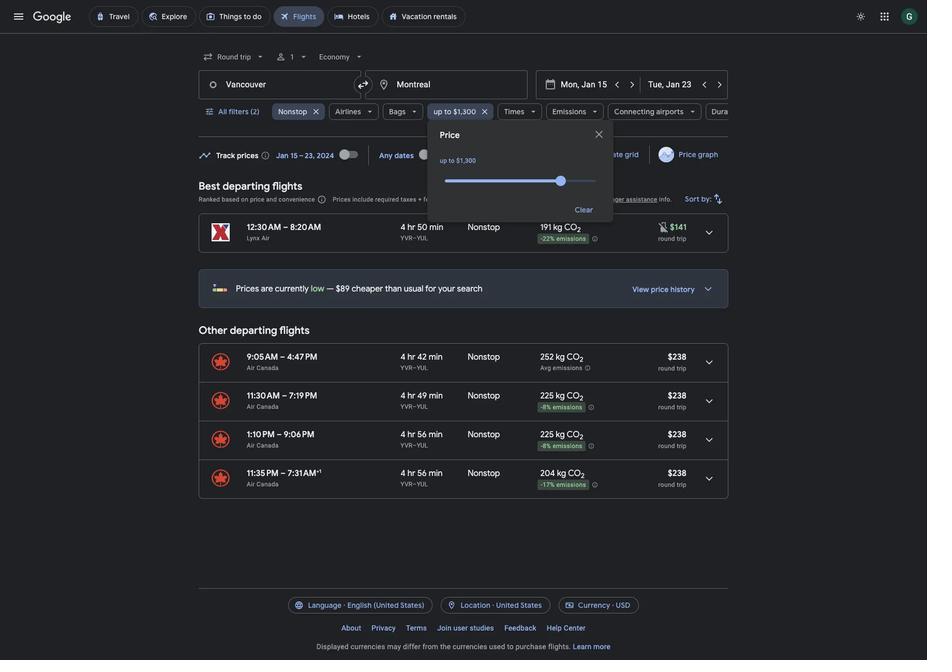 Task type: locate. For each thing, give the bounding box(es) containing it.
0 horizontal spatial currencies
[[351, 643, 385, 651]]

nonstop flight. element for 8:20 am
[[468, 222, 500, 234]]

-8% emissions up 204 kg co 2
[[541, 443, 582, 450]]

airlines button
[[329, 99, 379, 124]]

3 nonstop flight. element from the top
[[468, 391, 500, 403]]

canada down departure time: 9:05 am. text box
[[257, 365, 279, 372]]

2 up the 'avg emissions'
[[580, 355, 583, 364]]

225
[[540, 391, 554, 401], [540, 430, 554, 440]]

$238 for 9:06 pm
[[668, 430, 686, 440]]

2 -8% emissions from the top
[[541, 443, 582, 450]]

1 canada from the top
[[257, 365, 279, 372]]

1 $238 from the top
[[668, 352, 686, 363]]

5 4 from the top
[[401, 469, 406, 479]]

191
[[540, 222, 551, 233]]

$1,300 up find the best price region
[[453, 107, 476, 116]]

0 vertical spatial departing
[[223, 180, 270, 193]]

3 hr from the top
[[407, 391, 415, 401]]

1 vertical spatial prices
[[236, 284, 259, 294]]

to up the adult.
[[449, 157, 455, 165]]

0 horizontal spatial +
[[316, 468, 319, 475]]

price inside button
[[679, 150, 696, 159]]

4 yul from the top
[[417, 442, 428, 450]]

4:47 pm
[[287, 352, 317, 363]]

4 inside 4 hr 42 min yvr – yul
[[401, 352, 406, 363]]

2 225 from the top
[[540, 430, 554, 440]]

price left graph
[[679, 150, 696, 159]]

- for 8:20 am
[[541, 235, 543, 243]]

co up -17% emissions
[[568, 469, 581, 479]]

round down $238 text box
[[658, 443, 675, 450]]

2 4 hr 56 min yvr – yul from the top
[[401, 469, 443, 488]]

co inside 252 kg co 2
[[567, 352, 580, 363]]

for right fees
[[438, 196, 446, 203]]

by:
[[701, 195, 712, 204]]

kg for 9:06 pm
[[556, 430, 565, 440]]

hr for 9:06 pm
[[407, 430, 415, 440]]

1 vertical spatial 4 hr 56 min yvr – yul
[[401, 469, 443, 488]]

1 horizontal spatial +
[[418, 196, 422, 203]]

canada inside 9:05 am – 4:47 pm air canada
[[257, 365, 279, 372]]

1 horizontal spatial prices
[[333, 196, 351, 203]]

204
[[540, 469, 555, 479]]

0 vertical spatial for
[[438, 196, 446, 203]]

air for 9:05 am
[[247, 365, 255, 372]]

yul
[[417, 235, 428, 242], [417, 365, 428, 372], [417, 403, 428, 411], [417, 442, 428, 450], [417, 481, 428, 488]]

1 yul from the top
[[417, 235, 428, 242]]

main menu image
[[12, 10, 25, 23]]

air down the 1:10 pm
[[247, 442, 255, 450]]

Arrival time: 8:20 AM. text field
[[290, 222, 321, 233]]

4 hr 56 min yvr – yul
[[401, 430, 443, 450], [401, 469, 443, 488]]

3 round from the top
[[658, 404, 675, 411]]

$238 for 4:47 pm
[[668, 352, 686, 363]]

8% down avg
[[543, 404, 551, 411]]

feedback
[[504, 624, 536, 633]]

4 $238 from the top
[[668, 469, 686, 479]]

2 56 from the top
[[417, 469, 427, 479]]

privacy link
[[366, 620, 401, 637]]

trip down $238 text box
[[677, 443, 686, 450]]

learn
[[573, 643, 592, 651]]

prices for prices are currently low — $89 cheaper than usual for your search
[[236, 284, 259, 294]]

$238 left flight details. leaves vancouver international airport at 11:30 am on monday, january 15 and arrives at montréal-pierre elliott trudeau international airport at 7:19 pm on monday, january 15. icon
[[668, 391, 686, 401]]

departing for other
[[230, 324, 277, 337]]

airports
[[656, 107, 684, 116]]

trip down $141
[[677, 235, 686, 243]]

3 yvr from the top
[[401, 403, 413, 411]]

nonstop flight. element
[[468, 222, 500, 234], [468, 352, 500, 364], [468, 391, 500, 403], [468, 430, 500, 442], [468, 469, 500, 481]]

total duration 4 hr 56 min. element for 204
[[401, 469, 468, 481]]

emissions for 7:19 pm
[[553, 404, 582, 411]]

to
[[444, 107, 451, 116], [449, 157, 455, 165], [507, 643, 514, 651]]

1 vertical spatial departing
[[230, 324, 277, 337]]

1 vertical spatial to
[[449, 157, 455, 165]]

1 4 from the top
[[401, 222, 406, 233]]

round down this price for this flight doesn't include overhead bin access. if you need a carry-on bag, use the bags filter to update prices. icon
[[658, 235, 675, 243]]

$238 left flight details. leaves vancouver international airport at 11:35 pm on monday, january 15 and arrives at montréal-pierre elliott trudeau international airport at 7:31 am on tuesday, january 16. image at the bottom right of the page
[[668, 469, 686, 479]]

1 yvr from the top
[[401, 235, 413, 242]]

kg up -17% emissions
[[557, 469, 566, 479]]

None search field
[[199, 44, 759, 222]]

canada inside 11:30 am – 7:19 pm air canada
[[257, 403, 279, 411]]

canada inside 1:10 pm – 9:06 pm air canada
[[257, 442, 279, 450]]

3 $238 round trip from the top
[[658, 430, 686, 450]]

air down 11:30 am
[[247, 403, 255, 411]]

- for 7:19 pm
[[541, 404, 543, 411]]

hr inside 4 hr 42 min yvr – yul
[[407, 352, 415, 363]]

up right bags popup button
[[434, 107, 442, 116]]

kg up the 'avg emissions'
[[556, 352, 565, 363]]

round down $238 text field
[[658, 482, 675, 489]]

kg for 8:20 am
[[553, 222, 562, 233]]

yvr inside 4 hr 42 min yvr – yul
[[401, 365, 413, 372]]

prices left are
[[236, 284, 259, 294]]

prices right "learn more about ranking" icon
[[333, 196, 351, 203]]

total duration 4 hr 50 min. element
[[401, 222, 468, 234]]

1 nonstop flight. element from the top
[[468, 222, 500, 234]]

2 225 kg co 2 from the top
[[540, 430, 583, 442]]

2 up 204 kg co 2
[[580, 433, 583, 442]]

238 US dollars text field
[[668, 469, 686, 479]]

2 4 from the top
[[401, 352, 406, 363]]

1 vertical spatial 8%
[[543, 443, 551, 450]]

1 56 from the top
[[417, 430, 427, 440]]

0 vertical spatial total duration 4 hr 56 min. element
[[401, 430, 468, 442]]

emissions down 252 kg co 2
[[553, 365, 582, 372]]

3 - from the top
[[541, 443, 543, 450]]

bags button
[[383, 99, 423, 124]]

date grid button
[[580, 145, 647, 164]]

up
[[434, 107, 442, 116], [440, 157, 447, 165]]

canada down 11:35 pm text field
[[257, 481, 279, 488]]

price inside search field
[[440, 130, 460, 141]]

sort by: button
[[681, 187, 728, 212]]

Departure text field
[[561, 71, 608, 99]]

co up 204 kg co 2
[[567, 430, 580, 440]]

1 225 from the top
[[540, 391, 554, 401]]

225 down avg
[[540, 391, 554, 401]]

min inside 4 hr 49 min yvr – yul
[[429, 391, 443, 401]]

225 for 4 hr 49 min
[[540, 391, 554, 401]]

up to $1,300
[[434, 107, 476, 116], [440, 157, 476, 165]]

bags
[[389, 107, 406, 116]]

0 horizontal spatial 1
[[290, 53, 295, 61]]

kg inside 204 kg co 2
[[557, 469, 566, 479]]

usd
[[616, 601, 630, 610]]

2 $238 from the top
[[668, 391, 686, 401]]

about link
[[336, 620, 366, 637]]

hr inside 4 hr 49 min yvr – yul
[[407, 391, 415, 401]]

$141
[[670, 222, 686, 233]]

yul for 8:20 am
[[417, 235, 428, 242]]

1 round from the top
[[658, 235, 675, 243]]

0 vertical spatial flights
[[272, 180, 302, 193]]

- down the 204
[[541, 482, 543, 489]]

emissions down the 'avg emissions'
[[553, 404, 582, 411]]

co inside 191 kg co 2
[[564, 222, 577, 233]]

1 hr from the top
[[407, 222, 415, 233]]

kg up 204 kg co 2
[[556, 430, 565, 440]]

4 inside 4 hr 49 min yvr – yul
[[401, 391, 406, 401]]

for left your on the top of the page
[[425, 284, 436, 294]]

2 nonstop flight. element from the top
[[468, 352, 500, 364]]

3 canada from the top
[[257, 442, 279, 450]]

-
[[541, 235, 543, 243], [541, 404, 543, 411], [541, 443, 543, 450], [541, 482, 543, 489]]

kg down the 'avg emissions'
[[556, 391, 565, 401]]

to right used
[[507, 643, 514, 651]]

1 vertical spatial for
[[425, 284, 436, 294]]

total duration 4 hr 42 min. element
[[401, 352, 468, 364]]

2 yvr from the top
[[401, 365, 413, 372]]

0 vertical spatial -8% emissions
[[541, 404, 582, 411]]

-8% emissions down the 'avg emissions'
[[541, 404, 582, 411]]

trip down $238 text field
[[677, 482, 686, 489]]

currencies down privacy link
[[351, 643, 385, 651]]

prices are currently low — $89 cheaper than usual for your search
[[236, 284, 483, 294]]

departing up 9:05 am
[[230, 324, 277, 337]]

-17% emissions
[[541, 482, 586, 489]]

co down the 'avg emissions'
[[567, 391, 580, 401]]

1 inside 11:35 pm – 7:31 am + 1
[[319, 468, 321, 475]]

to inside popup button
[[444, 107, 451, 116]]

your
[[438, 284, 455, 294]]

0 vertical spatial 1
[[290, 53, 295, 61]]

none search field containing price
[[199, 44, 759, 222]]

emissions down 191 kg co 2
[[556, 235, 586, 243]]

trip for 7:19 pm
[[677, 404, 686, 411]]

– inside 11:30 am – 7:19 pm air canada
[[282, 391, 287, 401]]

1 vertical spatial -8% emissions
[[541, 443, 582, 450]]

1 vertical spatial up to $1,300
[[440, 157, 476, 165]]

2 $238 round trip from the top
[[658, 391, 686, 411]]

None text field
[[199, 70, 361, 99], [365, 70, 528, 99], [199, 70, 361, 99], [365, 70, 528, 99]]

price
[[440, 130, 460, 141], [679, 150, 696, 159]]

3 yul from the top
[[417, 403, 428, 411]]

1 vertical spatial flights
[[279, 324, 310, 337]]

location
[[461, 601, 490, 610]]

1 horizontal spatial price
[[651, 285, 669, 294]]

Departure time: 9:05 AM. text field
[[247, 352, 278, 363]]

help center
[[547, 624, 586, 633]]

price right view at the right of the page
[[651, 285, 669, 294]]

to right bags popup button
[[444, 107, 451, 116]]

4 inside 4 hr 50 min yvr – yul
[[401, 222, 406, 233]]

0 vertical spatial 225
[[540, 391, 554, 401]]

yvr inside 4 hr 50 min yvr – yul
[[401, 235, 413, 242]]

canada down the 1:10 pm text box
[[257, 442, 279, 450]]

kg inside 252 kg co 2
[[556, 352, 565, 363]]

are
[[261, 284, 273, 294]]

1 - from the top
[[541, 235, 543, 243]]

swap origin and destination. image
[[357, 79, 369, 91]]

user
[[453, 624, 468, 633]]

1 horizontal spatial for
[[438, 196, 446, 203]]

up to $1,300 up the adult.
[[440, 157, 476, 165]]

total duration 4 hr 49 min. element
[[401, 391, 468, 403]]

yvr for 9:06 pm
[[401, 442, 413, 450]]

date
[[607, 150, 623, 159]]

0 vertical spatial 8%
[[543, 404, 551, 411]]

departing for best
[[223, 180, 270, 193]]

$1,300
[[453, 107, 476, 116], [456, 157, 476, 165]]

225 kg co 2
[[540, 391, 583, 403], [540, 430, 583, 442]]

up to $1,300 inside popup button
[[434, 107, 476, 116]]

1 vertical spatial 225 kg co 2
[[540, 430, 583, 442]]

2 for 9:06 pm
[[580, 433, 583, 442]]

lynx
[[247, 235, 260, 242]]

0 vertical spatial 56
[[417, 430, 427, 440]]

usual
[[404, 284, 423, 294]]

co for 8:20 am
[[564, 222, 577, 233]]

main content
[[199, 142, 728, 507]]

11:30 am – 7:19 pm air canada
[[247, 391, 317, 411]]

flights up 4:47 pm text field
[[279, 324, 310, 337]]

view price history
[[632, 285, 695, 294]]

air down 12:30 am
[[261, 235, 270, 242]]

56
[[417, 430, 427, 440], [417, 469, 427, 479]]

departing
[[223, 180, 270, 193], [230, 324, 277, 337]]

1 225 kg co 2 from the top
[[540, 391, 583, 403]]

1 vertical spatial price
[[679, 150, 696, 159]]

up to $1,300 up find the best price region
[[434, 107, 476, 116]]

join
[[437, 624, 452, 633]]

2 total duration 4 hr 56 min. element from the top
[[401, 469, 468, 481]]

air inside 9:05 am – 4:47 pm air canada
[[247, 365, 255, 372]]

trip
[[677, 235, 686, 243], [677, 365, 686, 372], [677, 404, 686, 411], [677, 443, 686, 450], [677, 482, 686, 489]]

ranked
[[199, 196, 220, 203]]

price up find the best price region
[[440, 130, 460, 141]]

up inside popup button
[[434, 107, 442, 116]]

help center link
[[541, 620, 591, 637]]

2 8% from the top
[[543, 443, 551, 450]]

0 horizontal spatial price
[[250, 196, 264, 203]]

2 up -22% emissions
[[577, 226, 581, 234]]

filters
[[229, 107, 249, 116]]

flights for other departing flights
[[279, 324, 310, 337]]

flights
[[272, 180, 302, 193], [279, 324, 310, 337]]

convenience
[[279, 196, 315, 203]]

4 nonstop flight. element from the top
[[468, 430, 500, 442]]

0 vertical spatial prices
[[333, 196, 351, 203]]

1 horizontal spatial price
[[679, 150, 696, 159]]

cheaper
[[352, 284, 383, 294]]

225 kg co 2 up 204 kg co 2
[[540, 430, 583, 442]]

2 round from the top
[[658, 365, 675, 372]]

nonstop button
[[272, 99, 325, 124]]

1 -8% emissions from the top
[[541, 404, 582, 411]]

leaves vancouver international airport at 1:10 pm on monday, january 15 and arrives at montréal-pierre elliott trudeau international airport at 9:06 pm on monday, january 15. element
[[247, 430, 314, 440]]

trip down 238 us dollars text box
[[677, 404, 686, 411]]

0 vertical spatial price
[[250, 196, 264, 203]]

hr for 4:47 pm
[[407, 352, 415, 363]]

assistance
[[626, 196, 657, 203]]

min inside 4 hr 50 min yvr – yul
[[429, 222, 443, 233]]

purchase
[[516, 643, 546, 651]]

$1,300 up the adult.
[[456, 157, 476, 165]]

5 round from the top
[[658, 482, 675, 489]]

0 vertical spatial up to $1,300
[[434, 107, 476, 116]]

5 nonstop flight. element from the top
[[468, 469, 500, 481]]

learn more about ranking image
[[317, 195, 326, 204]]

kg right 191
[[553, 222, 562, 233]]

yul inside 4 hr 49 min yvr – yul
[[417, 403, 428, 411]]

1 inside popup button
[[290, 53, 295, 61]]

2 trip from the top
[[677, 365, 686, 372]]

air inside 1:10 pm – 9:06 pm air canada
[[247, 442, 255, 450]]

round for 7:19 pm
[[658, 404, 675, 411]]

225 kg co 2 down the 'avg emissions'
[[540, 391, 583, 403]]

9:05 am
[[247, 352, 278, 363]]

$89
[[336, 284, 350, 294]]

departing up 'on'
[[223, 180, 270, 193]]

$238 round trip up $238 text box
[[658, 391, 686, 411]]

flights for best departing flights
[[272, 180, 302, 193]]

-8% emissions for 4 hr 49 min
[[541, 404, 582, 411]]

nonstop inside popup button
[[278, 107, 307, 116]]

1 vertical spatial 56
[[417, 469, 427, 479]]

air inside 11:30 am – 7:19 pm air canada
[[247, 403, 255, 411]]

1 total duration 4 hr 56 min. element from the top
[[401, 430, 468, 442]]

price for price
[[440, 130, 460, 141]]

min for 4:47 pm
[[429, 352, 443, 363]]

1 vertical spatial +
[[316, 468, 319, 475]]

prices
[[237, 151, 259, 160]]

price right 'on'
[[250, 196, 264, 203]]

1 horizontal spatial currencies
[[453, 643, 487, 651]]

1 trip from the top
[[677, 235, 686, 243]]

4 canada from the top
[[257, 481, 279, 488]]

0 horizontal spatial prices
[[236, 284, 259, 294]]

9:06 pm
[[284, 430, 314, 440]]

hr inside 4 hr 50 min yvr – yul
[[407, 222, 415, 233]]

states
[[520, 601, 542, 610]]

2 for 4:47 pm
[[580, 355, 583, 364]]

yul for 7:19 pm
[[417, 403, 428, 411]]

2 inside 191 kg co 2
[[577, 226, 581, 234]]

238 US dollars text field
[[668, 391, 686, 401]]

states)
[[400, 601, 424, 610]]

4 for 9:06 pm
[[401, 430, 406, 440]]

yvr for 4:47 pm
[[401, 365, 413, 372]]

4 round from the top
[[658, 443, 675, 450]]

price
[[250, 196, 264, 203], [651, 285, 669, 294]]

currently
[[275, 284, 309, 294]]

- down 191
[[541, 235, 543, 243]]

kg for 4:47 pm
[[556, 352, 565, 363]]

round for 4:47 pm
[[658, 365, 675, 372]]

differ
[[403, 643, 421, 651]]

1 vertical spatial price
[[651, 285, 669, 294]]

11:35 pm
[[247, 469, 279, 479]]

3 4 from the top
[[401, 391, 406, 401]]

2 horizontal spatial 1
[[448, 196, 451, 203]]

8% up the 204
[[543, 443, 551, 450]]

emissions
[[556, 235, 586, 243], [553, 365, 582, 372], [553, 404, 582, 411], [553, 443, 582, 450], [556, 482, 586, 489]]

1 vertical spatial total duration 4 hr 56 min. element
[[401, 469, 468, 481]]

1 horizontal spatial 1
[[319, 468, 321, 475]]

4 4 from the top
[[401, 430, 406, 440]]

8:20 am
[[290, 222, 321, 233]]

1 8% from the top
[[543, 404, 551, 411]]

Arrival time: 9:06 PM. text field
[[284, 430, 314, 440]]

4 hr 42 min yvr – yul
[[401, 352, 443, 372]]

1 $238 round trip from the top
[[658, 352, 686, 372]]

nonstop for 8:20 am
[[468, 222, 500, 233]]

0 vertical spatial to
[[444, 107, 451, 116]]

$238 round trip up 238 us dollars text box
[[658, 352, 686, 372]]

center
[[564, 624, 586, 633]]

0 vertical spatial price
[[440, 130, 460, 141]]

canada down 11:30 am
[[257, 403, 279, 411]]

min inside 4 hr 42 min yvr – yul
[[429, 352, 443, 363]]

4 hr from the top
[[407, 430, 415, 440]]

Departure time: 1:10 PM. text field
[[247, 430, 275, 440]]

0 vertical spatial 225 kg co 2
[[540, 391, 583, 403]]

0 vertical spatial $1,300
[[453, 107, 476, 116]]

round for 9:06 pm
[[658, 443, 675, 450]]

$238
[[668, 352, 686, 363], [668, 391, 686, 401], [668, 430, 686, 440], [668, 469, 686, 479]]

None field
[[199, 48, 270, 66], [315, 48, 368, 66], [199, 48, 270, 66], [315, 48, 368, 66]]

56 for 9:06 pm
[[417, 430, 427, 440]]

emissions up 204 kg co 2
[[553, 443, 582, 450]]

4 trip from the top
[[677, 443, 686, 450]]

49
[[417, 391, 427, 401]]

1 4 hr 56 min yvr – yul from the top
[[401, 430, 443, 450]]

Departure time: 12:30 AM. text field
[[247, 222, 281, 233]]

total duration 4 hr 56 min. element for 225
[[401, 430, 468, 442]]

flights up convenience
[[272, 180, 302, 193]]

2 down the 'avg emissions'
[[580, 394, 583, 403]]

for
[[438, 196, 446, 203], [425, 284, 436, 294]]

canada for 1:10 pm
[[257, 442, 279, 450]]

leaves vancouver international airport at 12:30 am on monday, january 15 and arrives at montréal-pierre elliott trudeau international airport at 8:20 am on monday, january 15. element
[[247, 222, 321, 233]]

2 hr from the top
[[407, 352, 415, 363]]

0 vertical spatial 4 hr 56 min yvr – yul
[[401, 430, 443, 450]]

air down departure time: 9:05 am. text box
[[247, 365, 255, 372]]

$238 round trip up $238 text field
[[658, 430, 686, 450]]

– inside 4 hr 42 min yvr – yul
[[413, 365, 417, 372]]

air inside 12:30 am – 8:20 am lynx air
[[261, 235, 270, 242]]

total duration 4 hr 56 min. element
[[401, 430, 468, 442], [401, 469, 468, 481]]

the
[[440, 643, 451, 651]]

yvr inside 4 hr 49 min yvr – yul
[[401, 403, 413, 411]]

0 horizontal spatial price
[[440, 130, 460, 141]]

225 up the 204
[[540, 430, 554, 440]]

2 yul from the top
[[417, 365, 428, 372]]

2 for 7:19 pm
[[580, 394, 583, 403]]

1 vertical spatial 225
[[540, 430, 554, 440]]

flight details. leaves vancouver international airport at 11:35 pm on monday, january 15 and arrives at montréal-pierre elliott trudeau international airport at 7:31 am on tuesday, january 16. image
[[697, 467, 722, 491]]

round down 238 us dollars text field
[[658, 365, 675, 372]]

2 - from the top
[[541, 404, 543, 411]]

Return text field
[[648, 71, 696, 99]]

$238 left flight details. leaves vancouver international airport at 9:05 am on monday, january 15 and arrives at montréal-pierre elliott trudeau international airport at 4:47 pm on monday, january 15. icon
[[668, 352, 686, 363]]

round down 238 us dollars text box
[[658, 404, 675, 411]]

flight details. leaves vancouver international airport at 12:30 am on monday, january 15 and arrives at montréal-pierre elliott trudeau international airport at 8:20 am on monday, january 15. image
[[697, 220, 722, 245]]

Departure time: 11:35 PM. text field
[[247, 469, 279, 479]]

0 vertical spatial up
[[434, 107, 442, 116]]

yul inside 4 hr 42 min yvr – yul
[[417, 365, 428, 372]]

4 yvr from the top
[[401, 442, 413, 450]]

kg inside 191 kg co 2
[[553, 222, 562, 233]]

round
[[658, 235, 675, 243], [658, 365, 675, 372], [658, 404, 675, 411], [658, 443, 675, 450], [658, 482, 675, 489]]

- up the 204
[[541, 443, 543, 450]]

english
[[347, 601, 372, 610]]

3 $238 from the top
[[668, 430, 686, 440]]

2 up -17% emissions
[[581, 472, 585, 481]]

2 canada from the top
[[257, 403, 279, 411]]

times button
[[498, 99, 542, 124]]

other departing flights
[[199, 324, 310, 337]]

prices include required taxes + fees for 1 adult.
[[333, 196, 469, 203]]

trip down 238 us dollars text field
[[677, 365, 686, 372]]

canada for 11:30 am
[[257, 403, 279, 411]]

yul inside 4 hr 50 min yvr – yul
[[417, 235, 428, 242]]

$238 left flight details. leaves vancouver international airport at 1:10 pm on monday, january 15 and arrives at montréal-pierre elliott trudeau international airport at 9:06 pm on monday, january 15. image
[[668, 430, 686, 440]]

2 inside 252 kg co 2
[[580, 355, 583, 364]]

–
[[283, 222, 288, 233], [413, 235, 417, 242], [280, 352, 285, 363], [413, 365, 417, 372], [282, 391, 287, 401], [413, 403, 417, 411], [277, 430, 282, 440], [413, 442, 417, 450], [281, 469, 286, 479], [413, 481, 417, 488]]

$238 round trip left flight details. leaves vancouver international airport at 11:35 pm on monday, january 15 and arrives at montréal-pierre elliott trudeau international airport at 7:31 am on tuesday, january 16. image at the bottom right of the page
[[658, 469, 686, 489]]

2 vertical spatial 1
[[319, 468, 321, 475]]

terms
[[406, 624, 427, 633]]

nonstop
[[278, 107, 307, 116], [468, 222, 500, 233], [468, 352, 500, 363], [468, 391, 500, 401], [468, 430, 500, 440], [468, 469, 500, 479]]

co up -22% emissions
[[564, 222, 577, 233]]

co up the 'avg emissions'
[[567, 352, 580, 363]]

view
[[632, 285, 649, 294]]

up right dates
[[440, 157, 447, 165]]

- down avg
[[541, 404, 543, 411]]

currencies down join user studies
[[453, 643, 487, 651]]

united states
[[496, 601, 542, 610]]

3 trip from the top
[[677, 404, 686, 411]]



Task type: describe. For each thing, give the bounding box(es) containing it.
4 - from the top
[[541, 482, 543, 489]]

0 horizontal spatial for
[[425, 284, 436, 294]]

Arrival time: 4:47 PM. text field
[[287, 352, 317, 363]]

join user studies link
[[432, 620, 499, 637]]

emissions
[[552, 107, 586, 116]]

12:30 am – 8:20 am lynx air
[[247, 222, 321, 242]]

8% for 4 hr 56 min
[[543, 443, 551, 450]]

displayed currencies may differ from the currencies used to purchase flights. learn more
[[316, 643, 611, 651]]

view price history image
[[696, 277, 721, 302]]

terms link
[[401, 620, 432, 637]]

learn more link
[[573, 643, 611, 651]]

4 hr 56 min yvr – yul for 9:06 pm
[[401, 430, 443, 450]]

204 kg co 2
[[540, 469, 585, 481]]

8% for 4 hr 49 min
[[543, 404, 551, 411]]

Arrival time: 7:31 AM on  Tuesday, January 16. text field
[[288, 468, 321, 479]]

191 kg co 2
[[540, 222, 581, 234]]

4 $238 round trip from the top
[[658, 469, 686, 489]]

loading results progress bar
[[0, 33, 927, 35]]

22%
[[543, 235, 555, 243]]

56 for 7:31 am
[[417, 469, 427, 479]]

Departure time: 11:30 AM. text field
[[247, 391, 280, 401]]

date grid
[[607, 150, 639, 159]]

best
[[199, 180, 220, 193]]

clear button
[[562, 198, 605, 222]]

9:05 am – 4:47 pm air canada
[[247, 352, 317, 372]]

passenger assistance
[[594, 196, 657, 203]]

emissions for 9:06 pm
[[553, 443, 582, 450]]

based
[[222, 196, 239, 203]]

other
[[199, 324, 227, 337]]

11:35 pm – 7:31 am + 1
[[247, 468, 321, 479]]

$238 round trip for 4:47 pm
[[658, 352, 686, 372]]

all filters (2) button
[[199, 99, 268, 124]]

Arrival time: 7:19 PM. text field
[[289, 391, 317, 401]]

1 vertical spatial 1
[[448, 196, 451, 203]]

0 vertical spatial +
[[418, 196, 422, 203]]

trip for 9:06 pm
[[677, 443, 686, 450]]

emissions down 204 kg co 2
[[556, 482, 586, 489]]

min for 7:19 pm
[[429, 391, 443, 401]]

co for 9:06 pm
[[567, 430, 580, 440]]

(2)
[[250, 107, 260, 116]]

yul for 9:06 pm
[[417, 442, 428, 450]]

grid
[[625, 150, 639, 159]]

co for 7:19 pm
[[567, 391, 580, 401]]

close dialog image
[[593, 128, 605, 141]]

passenger
[[594, 196, 624, 203]]

air down 11:35 pm text field
[[247, 481, 255, 488]]

taxes
[[401, 196, 416, 203]]

include
[[352, 196, 373, 203]]

-8% emissions for 4 hr 56 min
[[541, 443, 582, 450]]

yvr for 8:20 am
[[401, 235, 413, 242]]

flight details. leaves vancouver international airport at 1:10 pm on monday, january 15 and arrives at montréal-pierre elliott trudeau international airport at 9:06 pm on monday, january 15. image
[[697, 428, 722, 453]]

$238 round trip for 9:06 pm
[[658, 430, 686, 450]]

4 for 7:19 pm
[[401, 391, 406, 401]]

up to $1,300 button
[[427, 99, 494, 124]]

7:19 pm
[[289, 391, 317, 401]]

141 US dollars text field
[[670, 222, 686, 233]]

co for 4:47 pm
[[567, 352, 580, 363]]

join user studies
[[437, 624, 494, 633]]

5 yvr from the top
[[401, 481, 413, 488]]

hr for 8:20 am
[[407, 222, 415, 233]]

leaves vancouver international airport at 11:30 am on monday, january 15 and arrives at montréal-pierre elliott trudeau international airport at 7:19 pm on monday, january 15. element
[[247, 391, 317, 401]]

from
[[423, 643, 438, 651]]

hr for 7:19 pm
[[407, 391, 415, 401]]

than
[[385, 284, 402, 294]]

– inside 11:35 pm – 7:31 am + 1
[[281, 469, 286, 479]]

times
[[504, 107, 524, 116]]

required
[[375, 196, 399, 203]]

history
[[670, 285, 695, 294]]

change appearance image
[[848, 4, 873, 29]]

help
[[547, 624, 562, 633]]

238 US dollars text field
[[668, 430, 686, 440]]

privacy
[[372, 624, 396, 633]]

price for price graph
[[679, 150, 696, 159]]

displayed
[[316, 643, 349, 651]]

- for 9:06 pm
[[541, 443, 543, 450]]

air for 1:10 pm
[[247, 442, 255, 450]]

low
[[311, 284, 324, 294]]

sort by:
[[685, 195, 712, 204]]

nonstop for 7:19 pm
[[468, 391, 500, 401]]

1 vertical spatial $1,300
[[456, 157, 476, 165]]

225 kg co 2 for 4 hr 49 min
[[540, 391, 583, 403]]

1 vertical spatial up
[[440, 157, 447, 165]]

+ inside 11:35 pm – 7:31 am + 1
[[316, 468, 319, 475]]

this price for this flight doesn't include overhead bin access. if you need a carry-on bag, use the bags filter to update prices. image
[[658, 221, 670, 234]]

kg for 7:19 pm
[[556, 391, 565, 401]]

7:31 am
[[288, 469, 316, 479]]

currency
[[578, 601, 610, 610]]

42
[[417, 352, 427, 363]]

$238 for 7:19 pm
[[668, 391, 686, 401]]

trip for 4:47 pm
[[677, 365, 686, 372]]

canada for 9:05 am
[[257, 365, 279, 372]]

50
[[417, 222, 427, 233]]

yvr for 7:19 pm
[[401, 403, 413, 411]]

225 kg co 2 for 4 hr 56 min
[[540, 430, 583, 442]]

leaves vancouver international airport at 11:35 pm on monday, january 15 and arrives at montréal-pierre elliott trudeau international airport at 7:31 am on tuesday, january 16. element
[[247, 468, 321, 479]]

– inside 9:05 am – 4:47 pm air canada
[[280, 352, 285, 363]]

2 for 8:20 am
[[577, 226, 581, 234]]

more
[[593, 643, 611, 651]]

track prices
[[216, 151, 259, 160]]

learn more about tracked prices image
[[261, 151, 270, 160]]

238 US dollars text field
[[668, 352, 686, 363]]

$238 round trip for 7:19 pm
[[658, 391, 686, 411]]

4 hr 49 min yvr – yul
[[401, 391, 443, 411]]

sort
[[685, 195, 700, 204]]

2 inside 204 kg co 2
[[581, 472, 585, 481]]

4 hr 50 min yvr – yul
[[401, 222, 443, 242]]

price graph button
[[652, 145, 726, 164]]

duration
[[712, 107, 741, 116]]

air for 11:30 am
[[247, 403, 255, 411]]

prices for prices include required taxes + fees for 1 adult.
[[333, 196, 351, 203]]

connecting
[[614, 107, 654, 116]]

1 button
[[272, 44, 313, 69]]

all filters (2)
[[218, 107, 260, 116]]

– inside 4 hr 50 min yvr – yul
[[413, 235, 417, 242]]

min for 9:06 pm
[[429, 430, 443, 440]]

jan
[[276, 151, 289, 160]]

nonstop for 4:47 pm
[[468, 352, 500, 363]]

flight details. leaves vancouver international airport at 11:30 am on monday, january 15 and arrives at montréal-pierre elliott trudeau international airport at 7:19 pm on monday, january 15. image
[[697, 389, 722, 414]]

emissions for 8:20 am
[[556, 235, 586, 243]]

12:30 am
[[247, 222, 281, 233]]

– inside 4 hr 49 min yvr – yul
[[413, 403, 417, 411]]

4 for 4:47 pm
[[401, 352, 406, 363]]

air canada
[[247, 481, 279, 488]]

min for 8:20 am
[[429, 222, 443, 233]]

nonstop flight. element for 4:47 pm
[[468, 352, 500, 364]]

225 for 4 hr 56 min
[[540, 430, 554, 440]]

emissions button
[[546, 99, 604, 124]]

4 hr 56 min yvr – yul for 7:31 am
[[401, 469, 443, 488]]

used
[[489, 643, 505, 651]]

$1,300 inside popup button
[[453, 107, 476, 116]]

any
[[379, 151, 393, 160]]

airlines
[[335, 107, 361, 116]]

nonstop flight. element for 9:06 pm
[[468, 430, 500, 442]]

leaves vancouver international airport at 9:05 am on monday, january 15 and arrives at montréal-pierre elliott trudeau international airport at 4:47 pm on monday, january 15. element
[[247, 352, 317, 363]]

connecting airports
[[614, 107, 684, 116]]

main content containing best departing flights
[[199, 142, 728, 507]]

any dates
[[379, 151, 414, 160]]

4 for 8:20 am
[[401, 222, 406, 233]]

find the best price region
[[199, 142, 728, 172]]

– inside 12:30 am – 8:20 am lynx air
[[283, 222, 288, 233]]

best departing flights
[[199, 180, 302, 193]]

track
[[216, 151, 235, 160]]

flights.
[[548, 643, 571, 651]]

5 hr from the top
[[407, 469, 415, 479]]

2 vertical spatial to
[[507, 643, 514, 651]]

—
[[326, 284, 334, 294]]

17%
[[543, 482, 555, 489]]

5 trip from the top
[[677, 482, 686, 489]]

clear
[[575, 205, 593, 215]]

may
[[387, 643, 401, 651]]

nonstop flight. element for 7:19 pm
[[468, 391, 500, 403]]

dates
[[394, 151, 414, 160]]

co inside 204 kg co 2
[[568, 469, 581, 479]]

yul for 4:47 pm
[[417, 365, 428, 372]]

252
[[540, 352, 554, 363]]

feedback link
[[499, 620, 541, 637]]

1 currencies from the left
[[351, 643, 385, 651]]

1:10 pm
[[247, 430, 275, 440]]

avg emissions
[[540, 365, 582, 372]]

adult.
[[453, 196, 469, 203]]

252 kg co 2
[[540, 352, 583, 364]]

– inside 1:10 pm – 9:06 pm air canada
[[277, 430, 282, 440]]

nonstop for 9:06 pm
[[468, 430, 500, 440]]

search
[[457, 284, 483, 294]]

english (united states)
[[347, 601, 424, 610]]

5 yul from the top
[[417, 481, 428, 488]]

2 currencies from the left
[[453, 643, 487, 651]]

jan 15 – 23, 2024
[[276, 151, 334, 160]]

flight details. leaves vancouver international airport at 9:05 am on monday, january 15 and arrives at montréal-pierre elliott trudeau international airport at 4:47 pm on monday, january 15. image
[[697, 350, 722, 375]]



Task type: vqa. For each thing, say whether or not it's contained in the screenshot.


